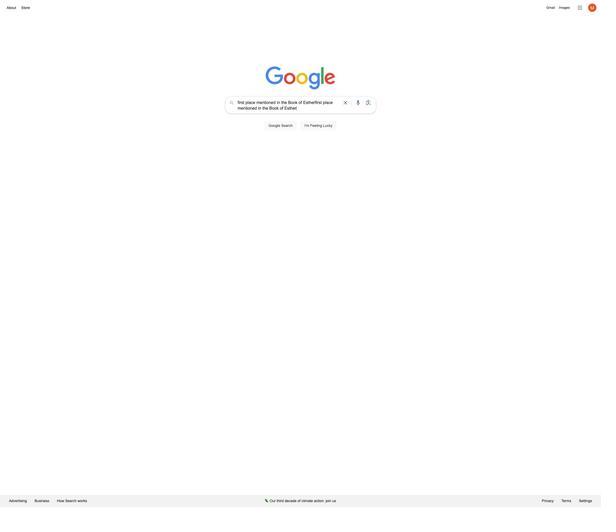 Task type: describe. For each thing, give the bounding box(es) containing it.
Search text field
[[238, 100, 339, 111]]

google image
[[266, 66, 336, 90]]

search by voice image
[[355, 100, 361, 106]]



Task type: vqa. For each thing, say whether or not it's contained in the screenshot.
the bottommost THE ADD
no



Task type: locate. For each thing, give the bounding box(es) containing it.
None search field
[[5, 95, 596, 136]]

search by image image
[[365, 100, 371, 106]]



